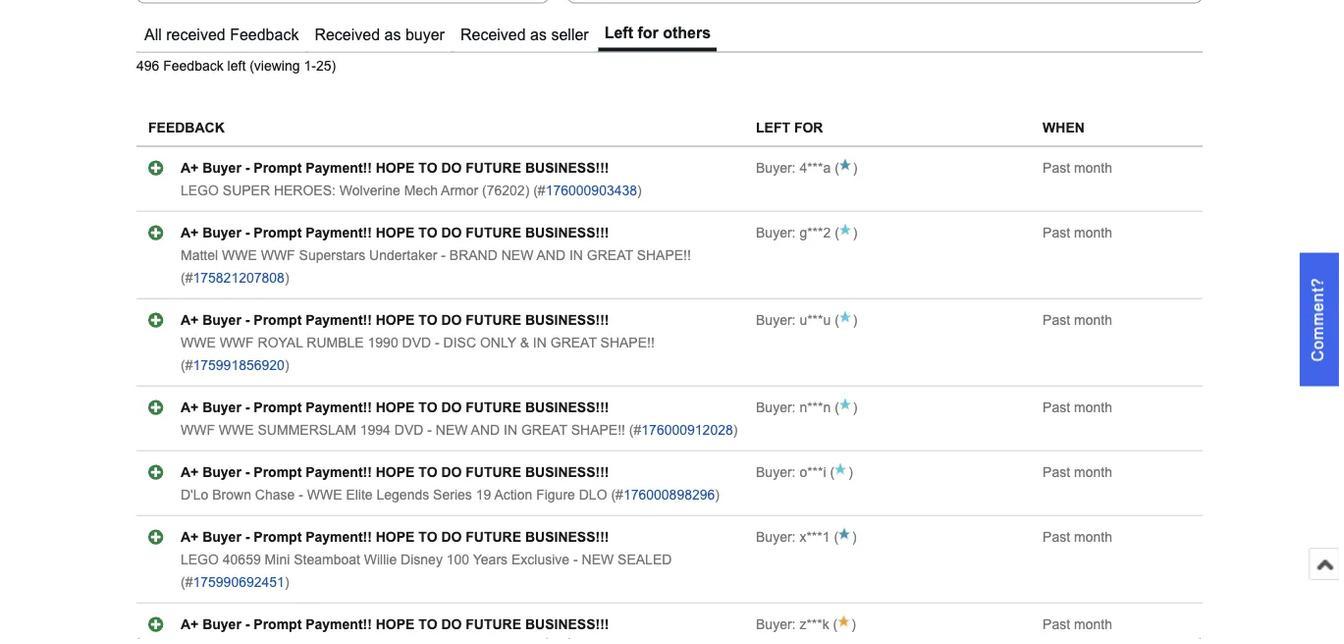 Task type: describe. For each thing, give the bounding box(es) containing it.
received as seller button
[[455, 19, 595, 52]]

new inside "lego 40659  mini steamboat willie disney 100 years exclusive - new sealed (#"
[[582, 553, 614, 568]]

wwe inside mattel wwe wwf superstars undertaker - brand new and in great shape!! (#
[[222, 248, 257, 263]]

3 payment!! from the top
[[306, 313, 372, 328]]

received
[[166, 26, 226, 44]]

40659
[[223, 553, 261, 568]]

3 hope from the top
[[376, 313, 415, 328]]

7 a+ from the top
[[181, 618, 199, 633]]

left for element
[[756, 121, 824, 136]]

( for buyer: u***u
[[831, 313, 840, 328]]

in inside mattel wwe wwf superstars undertaker - brand new and in great shape!! (#
[[570, 248, 583, 263]]

month for buyer: x***1
[[1075, 530, 1113, 545]]

wwf inside mattel wwe wwf superstars undertaker - brand new and in great shape!! (#
[[261, 248, 295, 263]]

series
[[433, 488, 472, 503]]

figure
[[536, 488, 575, 503]]

when element
[[1043, 121, 1085, 136]]

- down 175990692451 )
[[245, 618, 250, 633]]

exclusive
[[512, 553, 570, 568]]

comment? link
[[1301, 253, 1340, 386]]

received as buyer
[[315, 26, 445, 44]]

buyer inside a+ buyer - prompt payment!!  hope to do future business!!! lego super heroes: wolverine mech armor (76202) (# 176000903438 )
[[203, 161, 242, 176]]

a+ inside a+ buyer - prompt payment!!  hope to do future business!!! lego super heroes: wolverine mech armor (76202) (# 176000903438 )
[[181, 161, 199, 176]]

month for buyer: g***2
[[1075, 226, 1113, 241]]

payment!! inside a+ buyer - prompt payment!!  hope to do future business!!! lego super heroes: wolverine mech armor (76202) (# 176000903438 )
[[306, 161, 372, 176]]

month for buyer: u***u
[[1075, 313, 1113, 328]]

2 business!!! from the top
[[525, 226, 610, 241]]

25)
[[316, 59, 336, 74]]

do inside a+ buyer - prompt payment!!  hope to do future business!!! lego super heroes: wolverine mech armor (76202) (# 176000903438 )
[[441, 161, 462, 176]]

u***u
[[800, 313, 831, 328]]

- down super on the left of page
[[245, 226, 250, 241]]

lego inside "lego 40659  mini steamboat willie disney 100 years exclusive - new sealed (#"
[[181, 553, 219, 568]]

3 future from the top
[[466, 313, 522, 328]]

- right the 'chase'
[[299, 488, 303, 503]]

6 to from the top
[[419, 530, 438, 545]]

176000903438
[[546, 183, 638, 199]]

g***2
[[800, 226, 831, 241]]

buyer: z***k
[[756, 618, 830, 633]]

heroes:
[[274, 183, 336, 199]]

(# inside mattel wwe wwf superstars undertaker - brand new and in great shape!! (#
[[181, 271, 193, 286]]

when
[[1043, 121, 1085, 136]]

a+ buyer - prompt payment!!  hope to do future business!!! element for 176000912028
[[181, 400, 610, 416]]

hope inside a+ buyer - prompt payment!!  hope to do future business!!! d'lo brown chase - wwe elite legends series 19 action figure dlo (# 176000898296 )
[[376, 465, 415, 481]]

future inside a+ buyer - prompt payment!!  hope to do future business!!! lego super heroes: wolverine mech armor (76202) (# 176000903438 )
[[466, 161, 522, 176]]

( for buyer: 4***a
[[831, 161, 840, 176]]

prompt inside a+ buyer - prompt payment!!  hope to do future business!!! wwf wwe summerslam 1994 dvd - new and in great shape!! (# 176000912028 )
[[254, 400, 302, 416]]

to inside a+ buyer - prompt payment!!  hope to do future business!!! d'lo brown chase - wwe elite legends series 19 action figure dlo (# 176000898296 )
[[419, 465, 438, 481]]

4***a
[[800, 161, 831, 176]]

feedback inside button
[[230, 26, 299, 44]]

for
[[795, 121, 824, 136]]

left for others
[[605, 24, 711, 42]]

buyer: n***n
[[756, 400, 831, 416]]

- up the brown
[[245, 465, 250, 481]]

years
[[473, 553, 508, 568]]

received for received as seller
[[461, 26, 526, 44]]

past month for n***n
[[1043, 400, 1113, 416]]

buyer inside a+ buyer - prompt payment!!  hope to do future business!!! d'lo brown chase - wwe elite legends series 19 action figure dlo (# 176000898296 )
[[203, 465, 242, 481]]

wwf inside the wwe wwf royal rumble 1990 dvd - disc only & in great shape!! (#
[[220, 336, 254, 351]]

past month element for o***i
[[1043, 465, 1113, 481]]

super
[[223, 183, 270, 199]]

all received feedback button
[[139, 19, 305, 52]]

left
[[228, 59, 246, 74]]

royal
[[258, 336, 303, 351]]

a+ inside a+ buyer - prompt payment!!  hope to do future business!!! d'lo brown chase - wwe elite legends series 19 action figure dlo (# 176000898296 )
[[181, 465, 199, 481]]

wwe wwf royal rumble 1990 dvd - disc only & in great shape!! (#
[[181, 336, 655, 373]]

new inside mattel wwe wwf superstars undertaker - brand new and in great shape!! (#
[[502, 248, 534, 263]]

past month for z***k
[[1043, 618, 1113, 633]]

feedback left for buyer. element for lego 40659  mini steamboat willie disney 100 years exclusive - new sealed (#
[[756, 530, 831, 545]]

6 payment!! from the top
[[306, 530, 372, 545]]

disney
[[401, 553, 443, 568]]

d'lo
[[181, 488, 209, 503]]

past month element for 4***a
[[1043, 161, 1113, 176]]

176000898296
[[624, 488, 715, 503]]

past for buyer: u***u
[[1043, 313, 1071, 328]]

mini
[[265, 553, 290, 568]]

175991856920 )
[[193, 358, 289, 373]]

( for buyer: z***k
[[830, 618, 838, 633]]

( for buyer: o***i
[[827, 465, 835, 481]]

left for others button
[[599, 19, 717, 52]]

past month for 4***a
[[1043, 161, 1113, 176]]

176000903438 link
[[546, 183, 638, 199]]

hope inside a+ buyer - prompt payment!!  hope to do future business!!! wwf wwe summerslam 1994 dvd - new and in great shape!! (# 176000912028 )
[[376, 400, 415, 416]]

19
[[476, 488, 491, 503]]

past month for u***u
[[1043, 313, 1113, 328]]

to inside a+ buyer - prompt payment!!  hope to do future business!!! wwf wwe summerslam 1994 dvd - new and in great shape!! (# 176000912028 )
[[419, 400, 438, 416]]

buyer: 4***a
[[756, 161, 831, 176]]

future inside a+ buyer - prompt payment!!  hope to do future business!!! d'lo brown chase - wwe elite legends series 19 action figure dlo (# 176000898296 )
[[466, 465, 522, 481]]

2 to from the top
[[419, 226, 438, 241]]

for
[[638, 24, 659, 42]]

left
[[756, 121, 791, 136]]

(# inside a+ buyer - prompt payment!!  hope to do future business!!! lego super heroes: wolverine mech armor (76202) (# 176000903438 )
[[534, 183, 546, 199]]

wwe inside a+ buyer - prompt payment!!  hope to do future business!!! d'lo brown chase - wwe elite legends series 19 action figure dlo (# 176000898296 )
[[307, 488, 342, 503]]

chase
[[255, 488, 295, 503]]

past month element for g***2
[[1043, 226, 1113, 241]]

and inside mattel wwe wwf superstars undertaker - brand new and in great shape!! (#
[[537, 248, 566, 263]]

a+ buyer - prompt payment!!  hope to do future business!!! element for 175990692451
[[181, 530, 610, 545]]

received for received as buyer
[[315, 26, 380, 44]]

past for buyer: n***n
[[1043, 400, 1071, 416]]

2 future from the top
[[466, 226, 522, 241]]

mattel
[[181, 248, 218, 263]]

7 do from the top
[[441, 618, 462, 633]]

a+ buyer - prompt payment!!  hope to do future business!!! element for 175821207808
[[181, 226, 610, 241]]

175990692451 )
[[193, 575, 289, 591]]

100
[[447, 553, 470, 568]]

175991856920
[[193, 358, 285, 373]]

wolverine
[[340, 183, 401, 199]]

175990692451
[[193, 575, 285, 591]]

(# inside a+ buyer - prompt payment!!  hope to do future business!!! wwf wwe summerslam 1994 dvd - new and in great shape!! (# 176000912028 )
[[630, 423, 642, 438]]

past month for o***i
[[1043, 465, 1113, 481]]

received as buyer button
[[309, 19, 451, 52]]

(# inside a+ buyer - prompt payment!!  hope to do future business!!! d'lo brown chase - wwe elite legends series 19 action figure dlo (# 176000898296 )
[[611, 488, 624, 503]]

3 to from the top
[[419, 313, 438, 328]]

do inside a+ buyer - prompt payment!!  hope to do future business!!! wwf wwe summerslam 1994 dvd - new and in great shape!! (# 176000912028 )
[[441, 400, 462, 416]]

- right 1994
[[428, 423, 432, 438]]

past month for x***1
[[1043, 530, 1113, 545]]

1990
[[368, 336, 399, 351]]

great inside the wwe wwf royal rumble 1990 dvd - disc only & in great shape!! (#
[[551, 336, 597, 351]]

6 hope from the top
[[376, 530, 415, 545]]

176000912028
[[642, 423, 734, 438]]

as for seller
[[531, 26, 547, 44]]

(viewing
[[250, 59, 300, 74]]

undertaker
[[369, 248, 437, 263]]

past month element for u***u
[[1043, 313, 1113, 328]]

buyer: for buyer: 4***a
[[756, 161, 796, 176]]

feedback left for buyer. element for mattel wwe wwf superstars undertaker - brand new and in great shape!! (#
[[756, 226, 831, 241]]

2 hope from the top
[[376, 226, 415, 241]]

( for buyer: g***2
[[831, 226, 840, 241]]

a+ buyer - prompt payment!!  hope to do future business!!! wwf wwe summerslam 1994 dvd - new and in great shape!! (# 176000912028 )
[[181, 400, 738, 438]]

) inside a+ buyer - prompt payment!!  hope to do future business!!! wwf wwe summerslam 1994 dvd - new and in great shape!! (# 176000912028 )
[[734, 423, 738, 438]]

176000898296 link
[[624, 488, 715, 503]]

6 a+ from the top
[[181, 530, 199, 545]]

3 buyer from the top
[[203, 313, 242, 328]]

action
[[494, 488, 533, 503]]

7 future from the top
[[466, 618, 522, 633]]

prompt inside a+ buyer - prompt payment!!  hope to do future business!!! d'lo brown chase - wwe elite legends series 19 action figure dlo (# 176000898296 )
[[254, 465, 302, 481]]

7 business!!! from the top
[[525, 618, 610, 633]]

lego inside a+ buyer - prompt payment!!  hope to do future business!!! lego super heroes: wolverine mech armor (76202) (# 176000903438 )
[[181, 183, 219, 199]]

others
[[663, 24, 711, 42]]

7 a+ buyer - prompt payment!!  hope to do future business!!! element from the top
[[181, 618, 610, 633]]

mattel wwe wwf superstars undertaker - brand new and in great shape!! (#
[[181, 248, 691, 286]]

business!!! inside a+ buyer - prompt payment!!  hope to do future business!!! wwf wwe summerslam 1994 dvd - new and in great shape!! (# 176000912028 )
[[525, 400, 610, 416]]

6 business!!! from the top
[[525, 530, 610, 545]]

all
[[144, 26, 162, 44]]

6 buyer from the top
[[203, 530, 242, 545]]

business!!! inside a+ buyer - prompt payment!!  hope to do future business!!! d'lo brown chase - wwe elite legends series 19 action figure dlo (# 176000898296 )
[[525, 465, 610, 481]]

buyer: for buyer: g***2
[[756, 226, 796, 241]]

a+ buyer - prompt payment!!  hope to do future business!!! d'lo brown chase - wwe elite legends series 19 action figure dlo (# 176000898296 )
[[181, 465, 720, 503]]

175990692451 link
[[193, 575, 285, 591]]

) inside a+ buyer - prompt payment!!  hope to do future business!!! lego super heroes: wolverine mech armor (76202) (# 176000903438 )
[[638, 183, 642, 199]]

buyer: u***u
[[756, 313, 831, 328]]

past for buyer: o***i
[[1043, 465, 1071, 481]]

a+ buyer - prompt payment!!  hope to do future business!!! element for 176000898296
[[181, 465, 610, 481]]

(# inside the wwe wwf royal rumble 1990 dvd - disc only & in great shape!! (#
[[181, 358, 193, 373]]

feedback left for buyer. element for wwe wwf royal rumble 1990 dvd - disc only & in great shape!! (#
[[756, 313, 831, 328]]

payment!! inside a+ buyer - prompt payment!!  hope to do future business!!! wwf wwe summerslam 1994 dvd - new and in great shape!! (# 176000912028 )
[[306, 400, 372, 416]]

2 a+ from the top
[[181, 226, 199, 241]]

superstars
[[299, 248, 366, 263]]

496
[[137, 59, 159, 74]]

future inside a+ buyer - prompt payment!!  hope to do future business!!! wwf wwe summerslam 1994 dvd - new and in great shape!! (# 176000912028 )
[[466, 400, 522, 416]]



Task type: vqa. For each thing, say whether or not it's contained in the screenshot.
'Railroad'
no



Task type: locate. For each thing, give the bounding box(es) containing it.
2 past from the top
[[1043, 226, 1071, 241]]

0 horizontal spatial and
[[471, 423, 500, 438]]

1 past from the top
[[1043, 161, 1071, 176]]

2 horizontal spatial in
[[570, 248, 583, 263]]

new up a+ buyer - prompt payment!!  hope to do future business!!! d'lo brown chase - wwe elite legends series 19 action figure dlo (# 176000898296 ) on the bottom
[[436, 423, 468, 438]]

1 vertical spatial wwf
[[220, 336, 254, 351]]

great
[[587, 248, 633, 263], [551, 336, 597, 351], [522, 423, 568, 438]]

0 horizontal spatial as
[[385, 26, 401, 44]]

do up disc on the left of the page
[[441, 313, 462, 328]]

5 a+ buyer - prompt payment!!  hope to do future business!!! element from the top
[[181, 465, 610, 481]]

5 past month from the top
[[1043, 465, 1113, 481]]

past for buyer: 4***a
[[1043, 161, 1071, 176]]

1 vertical spatial new
[[436, 423, 468, 438]]

in inside the wwe wwf royal rumble 1990 dvd - disc only & in great shape!! (#
[[533, 336, 547, 351]]

4 buyer: from the top
[[756, 400, 796, 416]]

feedback
[[230, 26, 299, 44], [163, 59, 224, 74]]

buyer: left o***i on the bottom of the page
[[756, 465, 796, 481]]

3 a+ from the top
[[181, 313, 199, 328]]

buyer inside a+ buyer - prompt payment!!  hope to do future business!!! wwf wwe summerslam 1994 dvd - new and in great shape!! (# 176000912028 )
[[203, 400, 242, 416]]

business!!! down 176000903438 link on the top left
[[525, 226, 610, 241]]

3 buyer: from the top
[[756, 313, 796, 328]]

2 horizontal spatial new
[[582, 553, 614, 568]]

shape!! inside mattel wwe wwf superstars undertaker - brand new and in great shape!! (#
[[637, 248, 691, 263]]

feedback left for buyer. element containing buyer: n***n
[[756, 400, 831, 416]]

6 do from the top
[[441, 530, 462, 545]]

( for buyer: n***n
[[831, 400, 840, 416]]

3 business!!! from the top
[[525, 313, 610, 328]]

1 horizontal spatial new
[[502, 248, 534, 263]]

7 month from the top
[[1075, 618, 1113, 633]]

175821207808 link
[[193, 271, 285, 286]]

(
[[831, 161, 840, 176], [831, 226, 840, 241], [831, 313, 840, 328], [831, 400, 840, 416], [827, 465, 835, 481], [831, 530, 839, 545], [830, 618, 838, 633]]

future down 'only'
[[466, 400, 522, 416]]

2 buyer: from the top
[[756, 226, 796, 241]]

future up 'only'
[[466, 313, 522, 328]]

a+ buyer - prompt payment!!  hope to do future business!!! element up "1990"
[[181, 313, 610, 328]]

payment!! up steamboat
[[306, 530, 372, 545]]

and
[[537, 248, 566, 263], [471, 423, 500, 438]]

7 buyer from the top
[[203, 618, 242, 633]]

a+ buyer - prompt payment!!  hope to do future business!!! for willie
[[181, 530, 610, 545]]

seller
[[551, 26, 589, 44]]

4 payment!! from the top
[[306, 400, 372, 416]]

4 business!!! from the top
[[525, 400, 610, 416]]

3 feedback left for buyer. element from the top
[[756, 313, 831, 328]]

armor
[[441, 183, 479, 199]]

7 to from the top
[[419, 618, 438, 633]]

future up 19
[[466, 465, 522, 481]]

1 vertical spatial lego
[[181, 553, 219, 568]]

a+ down 175821207808
[[181, 313, 199, 328]]

5 prompt from the top
[[254, 465, 302, 481]]

7 payment!! from the top
[[306, 618, 372, 633]]

wwf inside a+ buyer - prompt payment!!  hope to do future business!!! wwf wwe summerslam 1994 dvd - new and in great shape!! (# 176000912028 )
[[181, 423, 215, 438]]

1 vertical spatial great
[[551, 336, 597, 351]]

- inside mattel wwe wwf superstars undertaker - brand new and in great shape!! (#
[[441, 248, 446, 263]]

1 horizontal spatial and
[[537, 248, 566, 263]]

6 a+ buyer - prompt payment!!  hope to do future business!!! element from the top
[[181, 530, 610, 545]]

2 a+ buyer - prompt payment!!  hope to do future business!!! element from the top
[[181, 226, 610, 241]]

feedback left for buyer. element containing buyer: x***1
[[756, 530, 831, 545]]

5 past month element from the top
[[1043, 465, 1113, 481]]

7 past from the top
[[1043, 618, 1071, 633]]

dlo
[[579, 488, 608, 503]]

1 past month element from the top
[[1043, 161, 1113, 176]]

wwe down '175991856920' link
[[219, 423, 254, 438]]

feedback left for buyer. element for d'lo brown chase - wwe elite legends series 19 action figure dlo (#
[[756, 465, 827, 481]]

prompt inside a+ buyer - prompt payment!!  hope to do future business!!! lego super heroes: wolverine mech armor (76202) (# 176000903438 )
[[254, 161, 302, 176]]

175821207808 )
[[193, 271, 289, 286]]

in down 176000903438 link on the top left
[[570, 248, 583, 263]]

prompt down 175990692451 )
[[254, 618, 302, 633]]

in up action
[[504, 423, 518, 438]]

past for buyer: x***1
[[1043, 530, 1071, 545]]

steamboat
[[294, 553, 360, 568]]

- down 175821207808 )
[[245, 313, 250, 328]]

buyer down '175991856920' link
[[203, 400, 242, 416]]

feedback left for buyer. element containing buyer: z***k
[[756, 618, 830, 633]]

feedback left for buyer. element containing buyer: u***u
[[756, 313, 831, 328]]

past for buyer: z***k
[[1043, 618, 1071, 633]]

elite
[[346, 488, 373, 503]]

1 vertical spatial feedback
[[163, 59, 224, 74]]

- inside a+ buyer - prompt payment!!  hope to do future business!!! lego super heroes: wolverine mech armor (76202) (# 176000903438 )
[[245, 161, 250, 176]]

a+ buyer - prompt payment!!  hope to do future business!!! element for 175991856920
[[181, 313, 610, 328]]

7 feedback left for buyer. element from the top
[[756, 618, 830, 633]]

lego 40659  mini steamboat willie disney 100 years exclusive - new sealed (#
[[181, 553, 672, 591]]

- inside the wwe wwf royal rumble 1990 dvd - disc only & in great shape!! (#
[[435, 336, 440, 351]]

7 hope from the top
[[376, 618, 415, 633]]

great up figure on the left of page
[[522, 423, 568, 438]]

4 month from the top
[[1075, 400, 1113, 416]]

buyer up 40659
[[203, 530, 242, 545]]

1 to from the top
[[419, 161, 438, 176]]

5 hope from the top
[[376, 465, 415, 481]]

a+ down d'lo
[[181, 530, 199, 545]]

0 horizontal spatial received
[[315, 26, 380, 44]]

a+ buyer - prompt payment!!  hope to do future business!!! up undertaker in the left of the page
[[181, 226, 610, 241]]

- inside "lego 40659  mini steamboat willie disney 100 years exclusive - new sealed (#"
[[574, 553, 578, 568]]

2 vertical spatial shape!!
[[571, 423, 626, 438]]

received inside button
[[461, 26, 526, 44]]

great down the 176000903438
[[587, 248, 633, 263]]

0 vertical spatial dvd
[[402, 336, 431, 351]]

great inside a+ buyer - prompt payment!!  hope to do future business!!! wwf wwe summerslam 1994 dvd - new and in great shape!! (# 176000912028 )
[[522, 423, 568, 438]]

wwe left the elite on the left
[[307, 488, 342, 503]]

new left sealed
[[582, 553, 614, 568]]

wwf up 175821207808 )
[[261, 248, 295, 263]]

a+ buyer - prompt payment!!  hope to do future business!!! element down "lego 40659  mini steamboat willie disney 100 years exclusive - new sealed (#"
[[181, 618, 610, 633]]

month for buyer: z***k
[[1075, 618, 1113, 633]]

buyer down 175990692451 link
[[203, 618, 242, 633]]

mech
[[404, 183, 438, 199]]

o***i
[[800, 465, 827, 481]]

a+ buyer - prompt payment!!  hope to do future business!!! element up legends
[[181, 465, 610, 481]]

hope up undertaker in the left of the page
[[376, 226, 415, 241]]

feedback left for buyer. element up buyer: o***i
[[756, 400, 831, 416]]

0 vertical spatial shape!!
[[637, 248, 691, 263]]

shape!! inside the wwe wwf royal rumble 1990 dvd - disc only & in great shape!! (#
[[601, 336, 655, 351]]

dvd right 1994
[[395, 423, 424, 438]]

future
[[466, 161, 522, 176], [466, 226, 522, 241], [466, 313, 522, 328], [466, 400, 522, 416], [466, 465, 522, 481], [466, 530, 522, 545], [466, 618, 522, 633]]

a+ inside a+ buyer - prompt payment!!  hope to do future business!!! wwf wwe summerslam 1994 dvd - new and in great shape!! (# 176000912028 )
[[181, 400, 199, 416]]

5 to from the top
[[419, 465, 438, 481]]

prompt up the 'chase'
[[254, 465, 302, 481]]

7 past month element from the top
[[1043, 618, 1113, 633]]

do up the "armor"
[[441, 161, 462, 176]]

feedback element
[[148, 121, 225, 136]]

sealed
[[618, 553, 672, 568]]

3 prompt from the top
[[254, 313, 302, 328]]

buyer: g***2
[[756, 226, 831, 241]]

to up undertaker in the left of the page
[[419, 226, 438, 241]]

future up the brand
[[466, 226, 522, 241]]

1 received from the left
[[315, 26, 380, 44]]

1 vertical spatial shape!!
[[601, 336, 655, 351]]

wwf up d'lo
[[181, 423, 215, 438]]

in right &
[[533, 336, 547, 351]]

feedback left for buyer. element down the buyer: 4***a
[[756, 226, 831, 241]]

feedback left for buyer. element containing buyer: 4***a
[[756, 161, 831, 176]]

past month element for x***1
[[1043, 530, 1113, 545]]

lego left super on the left of page
[[181, 183, 219, 199]]

do down "lego 40659  mini steamboat willie disney 100 years exclusive - new sealed (#"
[[441, 618, 462, 633]]

prompt down "heroes:"
[[254, 226, 302, 241]]

payment!! up superstars
[[306, 226, 372, 241]]

buyer
[[406, 26, 445, 44]]

comment?
[[1310, 278, 1328, 362]]

business!!! inside a+ buyer - prompt payment!!  hope to do future business!!! lego super heroes: wolverine mech armor (76202) (# 176000903438 )
[[525, 161, 610, 176]]

feedback left for buyer. element up buyer: x***1
[[756, 465, 827, 481]]

feedback left for buyer. element for lego super heroes: wolverine mech armor (76202) (#
[[756, 161, 831, 176]]

1 vertical spatial in
[[533, 336, 547, 351]]

176000912028 link
[[642, 423, 734, 438]]

feedback left for buyer. element containing buyer: g***2
[[756, 226, 831, 241]]

1 hope from the top
[[376, 161, 415, 176]]

4 past month element from the top
[[1043, 400, 1113, 416]]

4 past from the top
[[1043, 400, 1071, 416]]

buyer up mattel
[[203, 226, 242, 241]]

future up years on the bottom left of page
[[466, 530, 522, 545]]

(76202)
[[482, 183, 530, 199]]

2 as from the left
[[531, 26, 547, 44]]

a+ up mattel
[[181, 226, 199, 241]]

received as seller
[[461, 26, 589, 44]]

1 feedback left for buyer. element from the top
[[756, 161, 831, 176]]

to down the wwe wwf royal rumble 1990 dvd - disc only & in great shape!! (#
[[419, 400, 438, 416]]

6 past month from the top
[[1043, 530, 1113, 545]]

2 feedback left for buyer. element from the top
[[756, 226, 831, 241]]

a+ up d'lo
[[181, 465, 199, 481]]

buyer: for buyer: o***i
[[756, 465, 796, 481]]

buyer: left 'n***n'
[[756, 400, 796, 416]]

175821207808
[[193, 271, 285, 286]]

month
[[1075, 161, 1113, 176], [1075, 226, 1113, 241], [1075, 313, 1113, 328], [1075, 400, 1113, 416], [1075, 465, 1113, 481], [1075, 530, 1113, 545], [1075, 618, 1113, 633]]

do
[[441, 161, 462, 176], [441, 226, 462, 241], [441, 313, 462, 328], [441, 400, 462, 416], [441, 465, 462, 481], [441, 530, 462, 545], [441, 618, 462, 633]]

(#
[[534, 183, 546, 199], [181, 271, 193, 286], [181, 358, 193, 373], [630, 423, 642, 438], [611, 488, 624, 503], [181, 575, 193, 591]]

willie
[[364, 553, 397, 568]]

- left disc on the left of the page
[[435, 336, 440, 351]]

new
[[502, 248, 534, 263], [436, 423, 468, 438], [582, 553, 614, 568]]

5 past from the top
[[1043, 465, 1071, 481]]

6 buyer: from the top
[[756, 530, 796, 545]]

past for buyer: g***2
[[1043, 226, 1071, 241]]

3 do from the top
[[441, 313, 462, 328]]

wwe inside the wwe wwf royal rumble 1990 dvd - disc only & in great shape!! (#
[[181, 336, 216, 351]]

a+ buyer - prompt payment!!  hope to do future business!!! element up undertaker in the left of the page
[[181, 226, 610, 241]]

4 hope from the top
[[376, 400, 415, 416]]

feedback left for buyer. element down buyer: o***i
[[756, 530, 831, 545]]

1-
[[304, 59, 316, 74]]

1994
[[360, 423, 391, 438]]

0 horizontal spatial new
[[436, 423, 468, 438]]

1 horizontal spatial received
[[461, 26, 526, 44]]

2 do from the top
[[441, 226, 462, 241]]

rumble
[[307, 336, 364, 351]]

great inside mattel wwe wwf superstars undertaker - brand new and in great shape!! (#
[[587, 248, 633, 263]]

to up series
[[419, 465, 438, 481]]

6 past from the top
[[1043, 530, 1071, 545]]

do inside a+ buyer - prompt payment!!  hope to do future business!!! d'lo brown chase - wwe elite legends series 19 action figure dlo (# 176000898296 )
[[441, 465, 462, 481]]

buyer: left z***k
[[756, 618, 796, 633]]

received
[[315, 26, 380, 44], [461, 26, 526, 44]]

dvd inside a+ buyer - prompt payment!!  hope to do future business!!! wwf wwe summerslam 1994 dvd - new and in great shape!! (# 176000912028 )
[[395, 423, 424, 438]]

to inside a+ buyer - prompt payment!!  hope to do future business!!! lego super heroes: wolverine mech armor (76202) (# 176000903438 )
[[419, 161, 438, 176]]

buyer: for buyer: z***k
[[756, 618, 796, 633]]

4 a+ from the top
[[181, 400, 199, 416]]

a+ buyer - prompt payment!!  hope to do future business!!! for 1990
[[181, 313, 610, 328]]

0 horizontal spatial wwf
[[181, 423, 215, 438]]

7 past month from the top
[[1043, 618, 1113, 633]]

6 past month element from the top
[[1043, 530, 1113, 545]]

new inside a+ buyer - prompt payment!!  hope to do future business!!! wwf wwe summerslam 1994 dvd - new and in great shape!! (# 176000912028 )
[[436, 423, 468, 438]]

0 vertical spatial and
[[537, 248, 566, 263]]

a+ down 175990692451 link
[[181, 618, 199, 633]]

business!!! up &
[[525, 313, 610, 328]]

0 horizontal spatial in
[[504, 423, 518, 438]]

1 payment!! from the top
[[306, 161, 372, 176]]

2 vertical spatial wwf
[[181, 423, 215, 438]]

4 past month from the top
[[1043, 400, 1113, 416]]

0 horizontal spatial feedback
[[163, 59, 224, 74]]

1 buyer: from the top
[[756, 161, 796, 176]]

a+ buyer - prompt payment!!  hope to do future business!!! element
[[181, 161, 610, 176], [181, 226, 610, 241], [181, 313, 610, 328], [181, 400, 610, 416], [181, 465, 610, 481], [181, 530, 610, 545], [181, 618, 610, 633]]

legends
[[377, 488, 429, 503]]

buyer: for buyer: u***u
[[756, 313, 796, 328]]

1 horizontal spatial in
[[533, 336, 547, 351]]

buyer up the brown
[[203, 465, 242, 481]]

2 payment!! from the top
[[306, 226, 372, 241]]

a+
[[181, 161, 199, 176], [181, 226, 199, 241], [181, 313, 199, 328], [181, 400, 199, 416], [181, 465, 199, 481], [181, 530, 199, 545], [181, 618, 199, 633]]

wwe up 175821207808
[[222, 248, 257, 263]]

2 a+ buyer - prompt payment!!  hope to do future business!!! from the top
[[181, 313, 610, 328]]

3 past from the top
[[1043, 313, 1071, 328]]

4 buyer from the top
[[203, 400, 242, 416]]

0 vertical spatial great
[[587, 248, 633, 263]]

do up the brand
[[441, 226, 462, 241]]

(# inside "lego 40659  mini steamboat willie disney 100 years exclusive - new sealed (#"
[[181, 575, 193, 591]]

z***k
[[800, 618, 830, 633]]

a+ buyer - prompt payment!!  hope to do future business!!! element for 176000903438
[[181, 161, 610, 176]]

to up disney
[[419, 530, 438, 545]]

feedback left for buyer. element containing buyer: o***i
[[756, 465, 827, 481]]

6 future from the top
[[466, 530, 522, 545]]

4 a+ buyer - prompt payment!!  hope to do future business!!! element from the top
[[181, 400, 610, 416]]

payment!!
[[306, 161, 372, 176], [306, 226, 372, 241], [306, 313, 372, 328], [306, 400, 372, 416], [306, 465, 372, 481], [306, 530, 372, 545], [306, 618, 372, 633]]

- up 40659
[[245, 530, 250, 545]]

feedback left for buyer. element for wwf wwe summerslam 1994 dvd - new and in great shape!! (#
[[756, 400, 831, 416]]

buyer: x***1
[[756, 530, 831, 545]]

payment!! up summerslam
[[306, 400, 372, 416]]

to up 'mech'
[[419, 161, 438, 176]]

buyer up super on the left of page
[[203, 161, 242, 176]]

in
[[570, 248, 583, 263], [533, 336, 547, 351], [504, 423, 518, 438]]

a+ buyer - prompt payment!!  hope to do future business!!! for undertaker
[[181, 226, 610, 241]]

wwe up 175991856920
[[181, 336, 216, 351]]

1 horizontal spatial as
[[531, 26, 547, 44]]

and inside a+ buyer - prompt payment!!  hope to do future business!!! wwf wwe summerslam 1994 dvd - new and in great shape!! (# 176000912028 )
[[471, 423, 500, 438]]

)
[[853, 161, 858, 176], [638, 183, 642, 199], [853, 226, 858, 241], [285, 271, 289, 286], [853, 313, 858, 328], [285, 358, 289, 373], [853, 400, 858, 416], [734, 423, 738, 438], [849, 465, 853, 481], [715, 488, 720, 503], [853, 530, 857, 545], [285, 575, 289, 591], [852, 618, 856, 633]]

) inside a+ buyer - prompt payment!!  hope to do future business!!! d'lo brown chase - wwe elite legends series 19 action figure dlo (# 176000898296 )
[[715, 488, 720, 503]]

hope up "1990"
[[376, 313, 415, 328]]

do down the wwe wwf royal rumble 1990 dvd - disc only & in great shape!! (#
[[441, 400, 462, 416]]

0 vertical spatial lego
[[181, 183, 219, 199]]

dvd right "1990"
[[402, 336, 431, 351]]

1 vertical spatial dvd
[[395, 423, 424, 438]]

new right the brand
[[502, 248, 534, 263]]

month for buyer: n***n
[[1075, 400, 1113, 416]]

do up 100
[[441, 530, 462, 545]]

feedback up the (viewing
[[230, 26, 299, 44]]

0 vertical spatial wwf
[[261, 248, 295, 263]]

1 business!!! from the top
[[525, 161, 610, 176]]

6 prompt from the top
[[254, 530, 302, 545]]

dvd
[[402, 336, 431, 351], [395, 423, 424, 438]]

past month for g***2
[[1043, 226, 1113, 241]]

4 feedback left for buyer. element from the top
[[756, 400, 831, 416]]

3 a+ buyer - prompt payment!!  hope to do future business!!! element from the top
[[181, 313, 610, 328]]

175991856920 link
[[193, 358, 285, 373]]

1 lego from the top
[[181, 183, 219, 199]]

a+ down '175991856920' link
[[181, 400, 199, 416]]

4 do from the top
[[441, 400, 462, 416]]

7 prompt from the top
[[254, 618, 302, 633]]

1 horizontal spatial wwf
[[220, 336, 254, 351]]

as inside button
[[531, 26, 547, 44]]

- up super on the left of page
[[245, 161, 250, 176]]

month for buyer: o***i
[[1075, 465, 1113, 481]]

buyer down 175821207808
[[203, 313, 242, 328]]

past month
[[1043, 161, 1113, 176], [1043, 226, 1113, 241], [1043, 313, 1113, 328], [1043, 400, 1113, 416], [1043, 465, 1113, 481], [1043, 530, 1113, 545], [1043, 618, 1113, 633]]

buyer: for buyer: n***n
[[756, 400, 796, 416]]

2 prompt from the top
[[254, 226, 302, 241]]

as for buyer
[[385, 26, 401, 44]]

payment!! up the elite on the left
[[306, 465, 372, 481]]

buyer: o***i
[[756, 465, 827, 481]]

( for buyer: x***1
[[831, 530, 839, 545]]

and up a+ buyer - prompt payment!!  hope to do future business!!! d'lo brown chase - wwe elite legends series 19 action figure dlo (# 176000898296 ) on the bottom
[[471, 423, 500, 438]]

received inside button
[[315, 26, 380, 44]]

received right the buyer
[[461, 26, 526, 44]]

do up series
[[441, 465, 462, 481]]

1 buyer from the top
[[203, 161, 242, 176]]

0 vertical spatial in
[[570, 248, 583, 263]]

prompt up summerslam
[[254, 400, 302, 416]]

payment!! inside a+ buyer - prompt payment!!  hope to do future business!!! d'lo brown chase - wwe elite legends series 19 action figure dlo (# 176000898296 )
[[306, 465, 372, 481]]

1 a+ buyer - prompt payment!!  hope to do future business!!! element from the top
[[181, 161, 610, 176]]

- right the exclusive
[[574, 553, 578, 568]]

past month element for n***n
[[1043, 400, 1113, 416]]

2 past month from the top
[[1043, 226, 1113, 241]]

business!!! up figure on the left of page
[[525, 465, 610, 481]]

dvd inside the wwe wwf royal rumble 1990 dvd - disc only & in great shape!! (#
[[402, 336, 431, 351]]

a+ buyer - prompt payment!!  hope to do future business!!! up "1990"
[[181, 313, 610, 328]]

prompt up mini
[[254, 530, 302, 545]]

left for
[[756, 121, 824, 136]]

5 feedback left for buyer. element from the top
[[756, 465, 827, 481]]

feedback left for buyer. element down left for
[[756, 161, 831, 176]]

left
[[605, 24, 634, 42]]

4 a+ buyer - prompt payment!!  hope to do future business!!! from the top
[[181, 618, 610, 633]]

3 month from the top
[[1075, 313, 1113, 328]]

wwf up 175991856920
[[220, 336, 254, 351]]

496 feedback left (viewing 1-25)
[[137, 59, 336, 74]]

a+ buyer - prompt payment!!  hope to do future business!!! element up the willie
[[181, 530, 610, 545]]

wwe inside a+ buyer - prompt payment!!  hope to do future business!!! wwf wwe summerslam 1994 dvd - new and in great shape!! (# 176000912028 )
[[219, 423, 254, 438]]

&
[[520, 336, 529, 351]]

brand
[[450, 248, 498, 263]]

5 business!!! from the top
[[525, 465, 610, 481]]

past month element
[[1043, 161, 1113, 176], [1043, 226, 1113, 241], [1043, 313, 1113, 328], [1043, 400, 1113, 416], [1043, 465, 1113, 481], [1043, 530, 1113, 545], [1043, 618, 1113, 633]]

5 month from the top
[[1075, 465, 1113, 481]]

summerslam
[[258, 423, 356, 438]]

a+ buyer - prompt payment!!  hope to do future business!!! lego super heroes: wolverine mech armor (76202) (# 176000903438 )
[[181, 161, 642, 199]]

6 feedback left for buyer. element from the top
[[756, 530, 831, 545]]

5 payment!! from the top
[[306, 465, 372, 481]]

0 vertical spatial feedback
[[230, 26, 299, 44]]

1 horizontal spatial feedback
[[230, 26, 299, 44]]

1 as from the left
[[385, 26, 401, 44]]

feedback left for buyer. element down buyer: x***1
[[756, 618, 830, 633]]

a+ down feedback element
[[181, 161, 199, 176]]

- left the brand
[[441, 248, 446, 263]]

and down 176000903438 link on the top left
[[537, 248, 566, 263]]

in inside a+ buyer - prompt payment!!  hope to do future business!!! wwf wwe summerslam 1994 dvd - new and in great shape!! (# 176000912028 )
[[504, 423, 518, 438]]

as left the buyer
[[385, 26, 401, 44]]

feedback
[[148, 121, 225, 136]]

payment!! up wolverine
[[306, 161, 372, 176]]

n***n
[[800, 400, 831, 416]]

5 buyer from the top
[[203, 465, 242, 481]]

shape!! inside a+ buyer - prompt payment!!  hope to do future business!!! wwf wwe summerslam 1994 dvd - new and in great shape!! (# 176000912028 )
[[571, 423, 626, 438]]

a+ buyer - prompt payment!!  hope to do future business!!! element up wolverine
[[181, 161, 610, 176]]

future down years on the bottom left of page
[[466, 618, 522, 633]]

2 vertical spatial new
[[582, 553, 614, 568]]

all received feedback
[[144, 26, 299, 44]]

2 horizontal spatial wwf
[[261, 248, 295, 263]]

hope inside a+ buyer - prompt payment!!  hope to do future business!!! lego super heroes: wolverine mech armor (76202) (# 176000903438 )
[[376, 161, 415, 176]]

a+ buyer - prompt payment!!  hope to do future business!!!
[[181, 226, 610, 241], [181, 313, 610, 328], [181, 530, 610, 545], [181, 618, 610, 633]]

1 vertical spatial and
[[471, 423, 500, 438]]

2 buyer from the top
[[203, 226, 242, 241]]

0 vertical spatial new
[[502, 248, 534, 263]]

hope
[[376, 161, 415, 176], [376, 226, 415, 241], [376, 313, 415, 328], [376, 400, 415, 416], [376, 465, 415, 481], [376, 530, 415, 545], [376, 618, 415, 633]]

1 a+ buyer - prompt payment!!  hope to do future business!!! from the top
[[181, 226, 610, 241]]

2 month from the top
[[1075, 226, 1113, 241]]

5 buyer: from the top
[[756, 465, 796, 481]]

prompt
[[254, 161, 302, 176], [254, 226, 302, 241], [254, 313, 302, 328], [254, 400, 302, 416], [254, 465, 302, 481], [254, 530, 302, 545], [254, 618, 302, 633]]

2 past month element from the top
[[1043, 226, 1113, 241]]

payment!! down steamboat
[[306, 618, 372, 633]]

- down 175991856920 )
[[245, 400, 250, 416]]

business!!!
[[525, 161, 610, 176], [525, 226, 610, 241], [525, 313, 610, 328], [525, 400, 610, 416], [525, 465, 610, 481], [525, 530, 610, 545], [525, 618, 610, 633]]

2 vertical spatial great
[[522, 423, 568, 438]]

lego left 40659
[[181, 553, 219, 568]]

feedback left for buyer. element
[[756, 161, 831, 176], [756, 226, 831, 241], [756, 313, 831, 328], [756, 400, 831, 416], [756, 465, 827, 481], [756, 530, 831, 545], [756, 618, 830, 633]]

as inside button
[[385, 26, 401, 44]]

6 month from the top
[[1075, 530, 1113, 545]]

2 vertical spatial in
[[504, 423, 518, 438]]

1 prompt from the top
[[254, 161, 302, 176]]

disc
[[444, 336, 476, 351]]

past month element for z***k
[[1043, 618, 1113, 633]]

brown
[[212, 488, 251, 503]]

5 a+ from the top
[[181, 465, 199, 481]]

business!!! down &
[[525, 400, 610, 416]]

only
[[480, 336, 516, 351]]

x***1
[[800, 530, 831, 545]]

month for buyer: 4***a
[[1075, 161, 1113, 176]]

a+ buyer - prompt payment!!  hope to do future business!!! up the willie
[[181, 530, 610, 545]]

buyer: for buyer: x***1
[[756, 530, 796, 545]]

4 prompt from the top
[[254, 400, 302, 416]]



